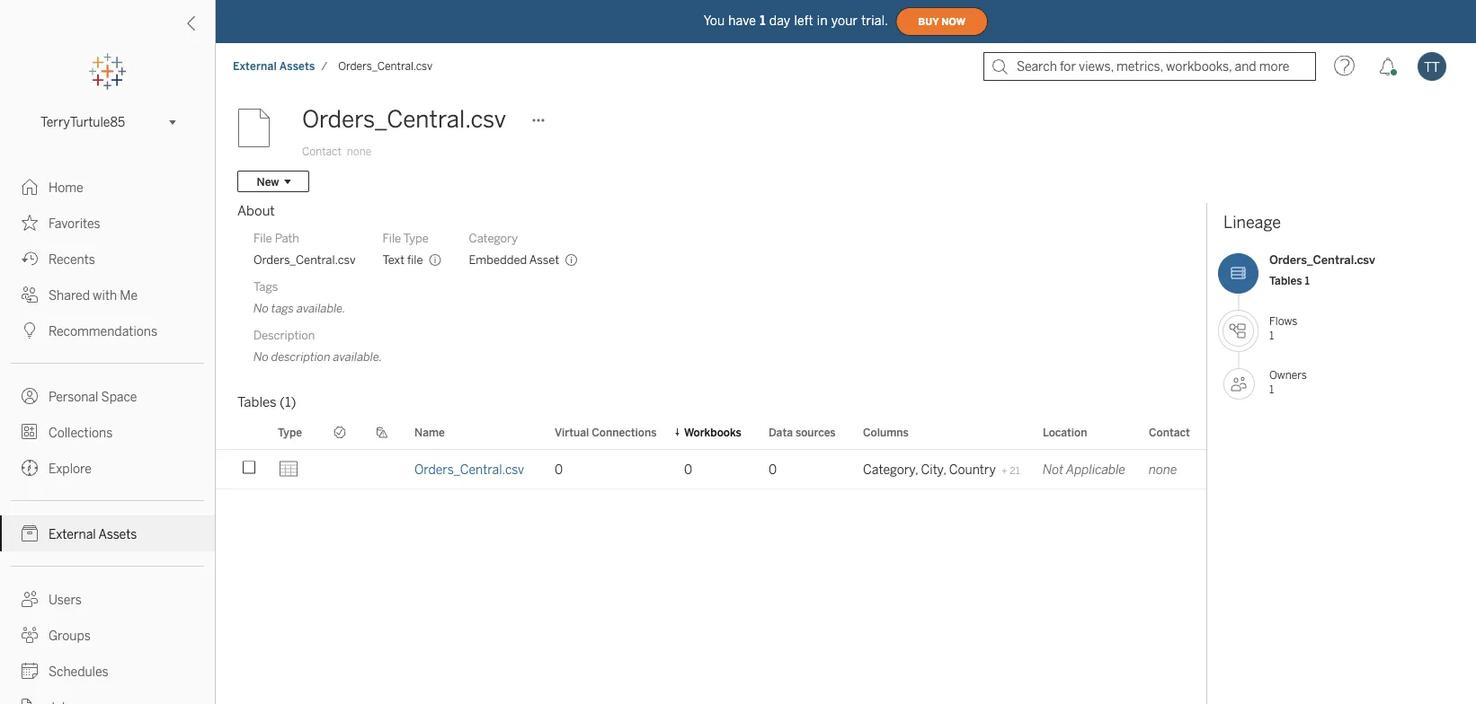 Task type: describe. For each thing, give the bounding box(es) containing it.
name
[[414, 426, 445, 439]]

3 0 from the left
[[769, 463, 777, 477]]

lineage
[[1224, 213, 1281, 232]]

external assets
[[49, 527, 137, 542]]

recommendations
[[49, 324, 157, 339]]

now
[[942, 16, 966, 27]]

groups link
[[0, 618, 215, 654]]

you have 1 day left in your trial.
[[704, 13, 889, 28]]

asset
[[529, 253, 559, 267]]

collections link
[[0, 414, 215, 450]]

sources
[[796, 426, 836, 439]]

buy now button
[[896, 7, 988, 36]]

groups
[[49, 629, 91, 644]]

category, city, country + 21
[[863, 463, 1020, 477]]

explore
[[49, 462, 92, 477]]

type inside grid
[[278, 426, 302, 439]]

file
[[407, 253, 423, 267]]

your
[[831, 13, 858, 28]]

orders_central.csv down orders_central.csv 'element'
[[302, 106, 506, 134]]

workbooks
[[684, 426, 742, 439]]

no for no tags available.
[[254, 301, 269, 316]]

0 horizontal spatial none
[[347, 145, 372, 158]]

contact for contact none
[[302, 145, 342, 158]]

external assets /
[[233, 60, 327, 73]]

collections
[[49, 426, 113, 441]]

flows
[[1270, 315, 1298, 328]]

1 0 from the left
[[555, 463, 563, 477]]

terryturtule85
[[40, 115, 125, 130]]

home link
[[0, 169, 215, 205]]

location
[[1043, 426, 1087, 439]]

/
[[321, 60, 327, 73]]

not
[[1043, 463, 1064, 477]]

assets for external assets /
[[279, 60, 315, 73]]

connections
[[592, 426, 657, 439]]

1 left "day"
[[760, 13, 766, 28]]

left
[[794, 13, 814, 28]]

description
[[271, 350, 331, 364]]

+
[[1001, 465, 1008, 477]]

contact for contact
[[1149, 426, 1190, 439]]

buy now
[[918, 16, 966, 27]]

0 vertical spatial type
[[403, 231, 429, 245]]

city,
[[921, 463, 946, 477]]

recommendations link
[[0, 313, 215, 349]]

virtual connections
[[555, 426, 657, 439]]

recents link
[[0, 241, 215, 277]]

users link
[[0, 582, 215, 618]]

not applicable
[[1043, 463, 1126, 477]]

have
[[729, 13, 756, 28]]

owners 1
[[1270, 369, 1307, 396]]

assets for external assets
[[98, 527, 137, 542]]

with
[[93, 288, 117, 303]]

text file
[[383, 253, 423, 267]]

tables inside orders_central.csv tables 1
[[1270, 274, 1302, 287]]

shared
[[49, 288, 90, 303]]

tables (1)
[[237, 395, 296, 411]]

1 horizontal spatial external assets link
[[232, 59, 316, 74]]

category,
[[863, 463, 918, 477]]

orders_central.csv right /
[[338, 60, 432, 73]]

description no description available.
[[254, 328, 382, 364]]

virtual
[[555, 426, 589, 439]]

flows image
[[1223, 316, 1254, 347]]

in
[[817, 13, 828, 28]]

personal space
[[49, 390, 137, 405]]



Task type: vqa. For each thing, say whether or not it's contained in the screenshot.
middle "/"
no



Task type: locate. For each thing, give the bounding box(es) containing it.
0 vertical spatial assets
[[279, 60, 315, 73]]

table image
[[278, 459, 299, 481]]

schedules
[[49, 665, 108, 680]]

type
[[403, 231, 429, 245], [278, 426, 302, 439]]

2 file from the left
[[383, 231, 401, 245]]

0 vertical spatial external assets link
[[232, 59, 316, 74]]

orders_central.csv down path
[[254, 253, 356, 267]]

users
[[49, 593, 82, 608]]

0 horizontal spatial type
[[278, 426, 302, 439]]

external down explore on the bottom
[[49, 527, 96, 542]]

1 horizontal spatial 0
[[684, 463, 692, 477]]

no inside description no description available.
[[254, 350, 269, 364]]

available. inside description no description available.
[[333, 350, 382, 364]]

1 horizontal spatial type
[[403, 231, 429, 245]]

assets
[[279, 60, 315, 73], [98, 527, 137, 542]]

country
[[949, 463, 996, 477]]

external for external assets /
[[233, 60, 277, 73]]

Search for views, metrics, workbooks, and more text field
[[984, 52, 1316, 81]]

0 horizontal spatial file
[[254, 231, 272, 245]]

external for external assets
[[49, 527, 96, 542]]

1 horizontal spatial none
[[1149, 463, 1177, 477]]

file path orders_central.csv
[[254, 231, 356, 267]]

available. inside tags no tags available.
[[297, 301, 346, 316]]

home
[[49, 180, 83, 195]]

no for no description available.
[[254, 350, 269, 364]]

available.
[[297, 301, 346, 316], [333, 350, 382, 364]]

file type
[[383, 231, 429, 245]]

external up file (text file) image
[[233, 60, 277, 73]]

trial.
[[862, 13, 889, 28]]

1 vertical spatial no
[[254, 350, 269, 364]]

0 vertical spatial external
[[233, 60, 277, 73]]

contact none
[[302, 145, 372, 158]]

2 no from the top
[[254, 350, 269, 364]]

this table or file is embedded in the published asset on the server, and you can't create a new workbook from it. files embedded in workbooks aren't shared with other tableau site users. image
[[565, 254, 578, 267]]

file (text file) image
[[237, 102, 291, 156]]

no
[[254, 301, 269, 316], [254, 350, 269, 364]]

me
[[120, 288, 138, 303]]

0 down virtual
[[555, 463, 563, 477]]

21
[[1010, 465, 1020, 477]]

orders_central.csv link
[[414, 463, 524, 477]]

0
[[555, 463, 563, 477], [684, 463, 692, 477], [769, 463, 777, 477]]

1 down owners
[[1270, 383, 1274, 396]]

no inside tags no tags available.
[[254, 301, 269, 316]]

shared with me link
[[0, 277, 215, 313]]

favorites link
[[0, 205, 215, 241]]

0 horizontal spatial external assets link
[[0, 516, 215, 552]]

1 horizontal spatial external
[[233, 60, 277, 73]]

0 down data
[[769, 463, 777, 477]]

assets up users link
[[98, 527, 137, 542]]

1 inside flows 1
[[1270, 329, 1274, 342]]

1 vertical spatial contact
[[1149, 426, 1190, 439]]

row
[[216, 450, 1207, 490]]

0 horizontal spatial 0
[[555, 463, 563, 477]]

external assets link left /
[[232, 59, 316, 74]]

owners
[[1270, 369, 1307, 382]]

external assets link up users link
[[0, 516, 215, 552]]

0 vertical spatial no
[[254, 301, 269, 316]]

none
[[347, 145, 372, 158], [1149, 463, 1177, 477]]

day
[[769, 13, 791, 28]]

1 horizontal spatial file
[[383, 231, 401, 245]]

shared with me
[[49, 288, 138, 303]]

orders_central.csv
[[338, 60, 432, 73], [302, 106, 506, 134], [254, 253, 356, 267], [1270, 253, 1375, 267], [414, 463, 524, 477]]

text
[[383, 253, 405, 267]]

tags no tags available.
[[254, 280, 346, 316]]

new button
[[237, 171, 309, 192]]

no left tags
[[254, 301, 269, 316]]

file
[[254, 231, 272, 245], [383, 231, 401, 245]]

0 horizontal spatial assets
[[98, 527, 137, 542]]

1 vertical spatial external
[[49, 527, 96, 542]]

2 0 from the left
[[684, 463, 692, 477]]

tables image
[[1218, 254, 1259, 294]]

0 vertical spatial tables
[[1270, 274, 1302, 287]]

1 vertical spatial assets
[[98, 527, 137, 542]]

embedded asset
[[469, 253, 559, 267]]

you
[[704, 13, 725, 28]]

applicable
[[1066, 463, 1126, 477]]

file left path
[[254, 231, 272, 245]]

type up file
[[403, 231, 429, 245]]

available. right description
[[333, 350, 382, 364]]

grid containing orders_central.csv
[[216, 416, 1212, 705]]

0 horizontal spatial contact
[[302, 145, 342, 158]]

schedules link
[[0, 654, 215, 690]]

file for file type
[[383, 231, 401, 245]]

none down orders_central.csv 'element'
[[347, 145, 372, 158]]

none inside row
[[1149, 463, 1177, 477]]

1 vertical spatial external assets link
[[0, 516, 215, 552]]

buy
[[918, 16, 939, 27]]

0 horizontal spatial tables
[[237, 395, 277, 411]]

data
[[769, 426, 793, 439]]

about
[[237, 203, 275, 219]]

1 file from the left
[[254, 231, 272, 245]]

this file type can only contain a single table. image
[[428, 254, 442, 267]]

0 vertical spatial available.
[[297, 301, 346, 316]]

2 horizontal spatial 0
[[769, 463, 777, 477]]

explore link
[[0, 450, 215, 486]]

personal
[[49, 390, 98, 405]]

navigation panel element
[[0, 54, 215, 705]]

file inside 'file path orders_central.csv'
[[254, 231, 272, 245]]

1 vertical spatial type
[[278, 426, 302, 439]]

orders_central.csv down name in the left bottom of the page
[[414, 463, 524, 477]]

space
[[101, 390, 137, 405]]

1 horizontal spatial assets
[[279, 60, 315, 73]]

row inside grid
[[216, 450, 1207, 490]]

orders_central.csv element
[[333, 60, 438, 73]]

external assets link
[[232, 59, 316, 74], [0, 516, 215, 552]]

assets left /
[[279, 60, 315, 73]]

tags
[[271, 301, 294, 316]]

0 horizontal spatial external
[[49, 527, 96, 542]]

grid
[[216, 416, 1212, 705]]

orders_central.csv tables 1
[[1270, 253, 1375, 287]]

0 vertical spatial none
[[347, 145, 372, 158]]

tables
[[1270, 274, 1302, 287], [237, 395, 277, 411]]

1 inside owners 1
[[1270, 383, 1274, 396]]

file for file path orders_central.csv
[[254, 231, 272, 245]]

available. for tags no tags available.
[[297, 301, 346, 316]]

1 horizontal spatial contact
[[1149, 426, 1190, 439]]

1 horizontal spatial tables
[[1270, 274, 1302, 287]]

tables left (1)
[[237, 395, 277, 411]]

0 down the workbooks
[[684, 463, 692, 477]]

1 no from the top
[[254, 301, 269, 316]]

favorites
[[49, 216, 100, 231]]

path
[[275, 231, 299, 245]]

1 right tables icon
[[1305, 274, 1310, 287]]

orders_central.csv up the flows
[[1270, 253, 1375, 267]]

terryturtule85 button
[[33, 111, 182, 133]]

contact
[[302, 145, 342, 158], [1149, 426, 1190, 439]]

(1)
[[280, 395, 296, 411]]

1 down the flows
[[1270, 329, 1274, 342]]

external inside "main navigation. press the up and down arrow keys to access links." element
[[49, 527, 96, 542]]

new
[[257, 175, 279, 188]]

embedded
[[469, 253, 527, 267]]

columns
[[863, 426, 909, 439]]

1 vertical spatial none
[[1149, 463, 1177, 477]]

owners image
[[1224, 369, 1255, 400]]

tables up the flows
[[1270, 274, 1302, 287]]

main navigation. press the up and down arrow keys to access links. element
[[0, 169, 215, 705]]

category
[[469, 231, 518, 245]]

type down (1)
[[278, 426, 302, 439]]

external
[[233, 60, 277, 73], [49, 527, 96, 542]]

data sources
[[769, 426, 836, 439]]

1 vertical spatial tables
[[237, 395, 277, 411]]

file up text
[[383, 231, 401, 245]]

0 vertical spatial contact
[[302, 145, 342, 158]]

1
[[760, 13, 766, 28], [1305, 274, 1310, 287], [1270, 329, 1274, 342], [1270, 383, 1274, 396]]

tags
[[254, 280, 278, 294]]

personal space link
[[0, 379, 215, 414]]

available. up description no description available.
[[297, 301, 346, 316]]

available. for description no description available.
[[333, 350, 382, 364]]

description
[[254, 328, 315, 343]]

flows 1
[[1270, 315, 1298, 342]]

recents
[[49, 252, 95, 267]]

no down description
[[254, 350, 269, 364]]

assets inside "main navigation. press the up and down arrow keys to access links." element
[[98, 527, 137, 542]]

1 inside orders_central.csv tables 1
[[1305, 274, 1310, 287]]

none right applicable
[[1149, 463, 1177, 477]]

row containing orders_central.csv
[[216, 450, 1207, 490]]

1 vertical spatial available.
[[333, 350, 382, 364]]



